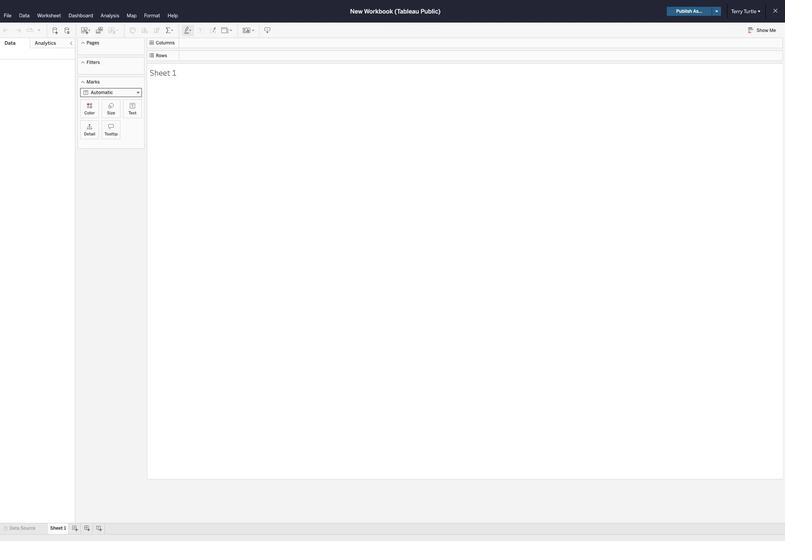 Task type: describe. For each thing, give the bounding box(es) containing it.
redo image
[[14, 27, 22, 34]]

1 vertical spatial data
[[5, 40, 16, 46]]

(tableau
[[395, 8, 419, 15]]

totals image
[[165, 27, 174, 34]]

me
[[770, 28, 776, 33]]

pages
[[87, 40, 99, 46]]

sort descending image
[[153, 27, 161, 34]]

show me button
[[745, 24, 783, 36]]

1 horizontal spatial 1
[[172, 67, 177, 78]]

data source
[[9, 526, 35, 531]]

format workbook image
[[209, 27, 217, 34]]

format
[[144, 13, 160, 18]]

0 horizontal spatial sheet 1
[[50, 526, 66, 531]]

analytics
[[35, 40, 56, 46]]

collapse image
[[69, 41, 73, 46]]

rows
[[156, 53, 167, 58]]

1 horizontal spatial replay animation image
[[37, 28, 41, 32]]

highlight image
[[184, 27, 192, 34]]

undo image
[[2, 27, 10, 34]]

help
[[168, 13, 178, 18]]

show me
[[757, 28, 776, 33]]

0 horizontal spatial 1
[[64, 526, 66, 531]]

color
[[84, 111, 95, 116]]

publish
[[677, 9, 693, 14]]

detail
[[84, 132, 95, 137]]

swap rows and columns image
[[129, 27, 137, 34]]

worksheet
[[37, 13, 61, 18]]

terry
[[732, 8, 743, 14]]



Task type: vqa. For each thing, say whether or not it's contained in the screenshot.
2nd the recommended image from the bottom of the page
no



Task type: locate. For each thing, give the bounding box(es) containing it.
1 horizontal spatial sheet
[[150, 67, 170, 78]]

new
[[350, 8, 363, 15]]

sheet 1 right source at the left bottom of the page
[[50, 526, 66, 531]]

0 vertical spatial sheet 1
[[150, 67, 177, 78]]

new worksheet image
[[81, 27, 91, 34]]

sheet right source at the left bottom of the page
[[50, 526, 63, 531]]

workbook
[[364, 8, 393, 15]]

fit image
[[221, 27, 233, 34]]

duplicate image
[[96, 27, 103, 34]]

data down undo "icon"
[[5, 40, 16, 46]]

replay animation image
[[26, 27, 34, 34], [37, 28, 41, 32]]

1
[[172, 67, 177, 78], [64, 526, 66, 531]]

data
[[19, 13, 30, 18], [5, 40, 16, 46], [9, 526, 19, 531]]

source
[[21, 526, 35, 531]]

terry turtle
[[732, 8, 757, 14]]

new workbook (tableau public)
[[350, 8, 441, 15]]

0 vertical spatial sheet
[[150, 67, 170, 78]]

public)
[[421, 8, 441, 15]]

show labels image
[[197, 27, 204, 34]]

0 vertical spatial 1
[[172, 67, 177, 78]]

marks
[[87, 79, 100, 85]]

publish as...
[[677, 9, 703, 14]]

sheet down rows
[[150, 67, 170, 78]]

analysis
[[101, 13, 119, 18]]

data left source at the left bottom of the page
[[9, 526, 19, 531]]

filters
[[87, 60, 100, 65]]

publish as... button
[[667, 7, 712, 16]]

1 vertical spatial sheet
[[50, 526, 63, 531]]

1 right source at the left bottom of the page
[[64, 526, 66, 531]]

new data source image
[[52, 27, 59, 34]]

sheet
[[150, 67, 170, 78], [50, 526, 63, 531]]

pause auto updates image
[[64, 27, 71, 34]]

as...
[[694, 9, 703, 14]]

dashboard
[[69, 13, 93, 18]]

1 down columns
[[172, 67, 177, 78]]

show
[[757, 28, 769, 33]]

1 vertical spatial 1
[[64, 526, 66, 531]]

2 vertical spatial data
[[9, 526, 19, 531]]

sheet 1 down rows
[[150, 67, 177, 78]]

0 vertical spatial data
[[19, 13, 30, 18]]

text
[[129, 111, 137, 116]]

sort ascending image
[[141, 27, 149, 34]]

size
[[107, 111, 115, 116]]

show/hide cards image
[[243, 27, 255, 34]]

replay animation image right "redo" image
[[26, 27, 34, 34]]

0 horizontal spatial sheet
[[50, 526, 63, 531]]

clear sheet image
[[108, 27, 120, 34]]

map
[[127, 13, 137, 18]]

0 horizontal spatial replay animation image
[[26, 27, 34, 34]]

download image
[[264, 27, 272, 34]]

columns
[[156, 40, 175, 46]]

turtle
[[744, 8, 757, 14]]

1 horizontal spatial sheet 1
[[150, 67, 177, 78]]

1 vertical spatial sheet 1
[[50, 526, 66, 531]]

file
[[4, 13, 12, 18]]

data up "redo" image
[[19, 13, 30, 18]]

replay animation image up analytics
[[37, 28, 41, 32]]

tooltip
[[104, 132, 118, 137]]

sheet 1
[[150, 67, 177, 78], [50, 526, 66, 531]]



